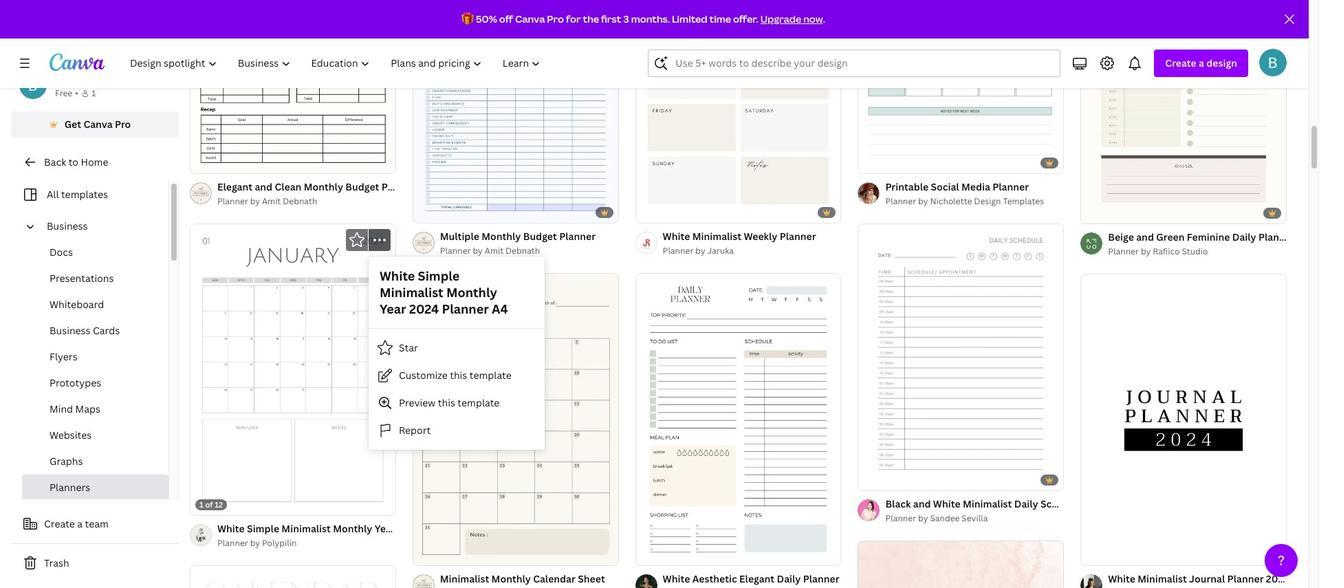 Task type: vqa. For each thing, say whether or not it's contained in the screenshot.
PERSONAL on the left
yes



Task type: describe. For each thing, give the bounding box(es) containing it.
get canva pro button
[[11, 111, 179, 138]]

business for business cards
[[50, 324, 91, 337]]

minimalist inside white simple minimalist monthly year 2024 planner a4 planner by polypilin
[[282, 523, 331, 536]]

template for preview this template
[[458, 396, 500, 409]]

amit inside elegant and clean monthly budget planner sheet planner by amit debnath
[[262, 196, 281, 207]]

simple for white simple minimalist monthly year 2024 planner a4
[[418, 268, 460, 284]]

brad klo image
[[1260, 49, 1288, 76]]

budget inside multiple monthly budget planner planner by amit debnath
[[523, 230, 557, 243]]

daily inside white aesthetic elegant daily planner link
[[777, 572, 801, 585]]

all templates link
[[19, 182, 160, 208]]

budget inside elegant and clean monthly budget planner sheet planner by amit debnath
[[346, 180, 379, 194]]

journal
[[1190, 572, 1226, 585]]

multiple
[[440, 230, 480, 243]]

preview this template
[[399, 396, 500, 409]]

personal
[[55, 72, 96, 85]]

white minimalist weekly planner planner by jaruka
[[663, 230, 817, 257]]

multiple monthly budget planner image
[[413, 0, 619, 223]]

sevilla
[[962, 513, 988, 525]]

a for team
[[77, 517, 83, 531]]

create for create a design
[[1166, 56, 1197, 70]]

minimalist inside white simple minimalist monthly year 2024 planner a4
[[380, 284, 444, 301]]

black and white minimalist daily scheduler planner link
[[886, 497, 1128, 512]]

printable social media planner link
[[886, 180, 1045, 195]]

black
[[886, 498, 911, 511]]

minimalist inside "white minimalist journal planner 2024" link
[[1138, 572, 1188, 585]]

by inside printable social media planner planner by nicholette design templates
[[919, 196, 929, 207]]

planner by jaruka link
[[663, 245, 817, 258]]

and for black
[[914, 498, 931, 511]]

monthly for elegant and clean monthly budget planner sheet planner by amit debnath
[[304, 180, 343, 194]]

customize this template
[[399, 369, 512, 382]]

studio
[[1183, 245, 1209, 257]]

aesthetic
[[693, 572, 738, 585]]

limited
[[672, 12, 708, 25]]

first
[[601, 12, 622, 25]]

upgrade
[[761, 12, 802, 25]]

graphs link
[[22, 449, 169, 475]]

a4 for white simple minimalist monthly year 2024 planner a4
[[492, 301, 508, 317]]

printable social media planner planner by nicholette design templates
[[886, 181, 1045, 207]]

1 for 1
[[91, 87, 96, 99]]

🎁 50% off canva pro for the first 3 months. limited time offer. upgrade now .
[[462, 12, 826, 25]]

offer.
[[734, 12, 759, 25]]

jaruka
[[708, 245, 734, 257]]

feminine
[[1188, 230, 1231, 243]]

year for white simple minimalist monthly year 2024 planner a4
[[380, 301, 406, 317]]

report
[[399, 424, 431, 437]]

to
[[69, 156, 78, 169]]

whiteboard
[[50, 298, 104, 311]]

free
[[55, 87, 72, 99]]

back
[[44, 156, 66, 169]]

green
[[1157, 230, 1185, 243]]

graphs
[[50, 455, 83, 468]]

white minimalist weekly planner image
[[636, 0, 842, 223]]

monthly inside "link"
[[492, 572, 531, 585]]

planners
[[50, 481, 90, 494]]

presentations
[[50, 272, 114, 285]]

business link
[[41, 213, 160, 239]]

white aesthetic elegant daily planner
[[663, 572, 840, 585]]

white minimalist weekly planner link
[[663, 229, 817, 245]]

daily for planner
[[1233, 230, 1257, 243]]

elegant and clean monthly budget planner sheet link
[[217, 180, 448, 195]]

flyers link
[[22, 344, 169, 370]]

planner inside white simple minimalist monthly year 2024 planner a4
[[442, 301, 489, 317]]

free •
[[55, 87, 78, 99]]

50%
[[476, 12, 497, 25]]

weekly
[[744, 230, 778, 243]]

a for design
[[1199, 56, 1205, 70]]

by inside white simple minimalist monthly year 2024 planner a4 planner by polypilin
[[250, 538, 260, 549]]

elegant and clean monthly budget planner sheet planner by amit debnath
[[217, 180, 448, 207]]

trash
[[44, 557, 69, 570]]

.
[[823, 12, 826, 25]]

create a design
[[1166, 56, 1238, 70]]

cards
[[93, 324, 120, 337]]

home
[[81, 156, 108, 169]]

customize this template link
[[369, 362, 545, 389]]

flyers
[[50, 350, 78, 363]]

customize
[[399, 369, 448, 382]]

white simple minimalist monthly year 2024 planner a4
[[380, 268, 508, 317]]

templates
[[61, 188, 108, 201]]

planner by amit debnath link for budget
[[440, 245, 596, 258]]

debnath inside elegant and clean monthly budget planner sheet planner by amit debnath
[[283, 196, 317, 207]]

planner by rafiico studio link
[[1109, 245, 1288, 258]]

a4 for white simple minimalist monthly year 2024 planner a4 planner by polypilin
[[462, 523, 474, 536]]

whiteboard link
[[22, 292, 169, 318]]

back to home link
[[11, 149, 179, 176]]

white for white simple minimalist monthly year 2024 planner a4 planner by polypilin
[[217, 523, 245, 536]]

planner by sandee sevilla link
[[886, 512, 1065, 526]]

preview this template link
[[369, 389, 545, 417]]

minimalist monthly calendar sheet
[[440, 572, 605, 585]]

websites
[[50, 429, 92, 442]]

rafiico
[[1153, 245, 1181, 257]]

templates
[[1004, 196, 1045, 207]]

planner by amit debnath link for clean
[[217, 195, 396, 209]]

monthly for white simple minimalist monthly year 2024 planner a4
[[447, 284, 497, 301]]

printable
[[886, 181, 929, 194]]

canva inside "get canva pro" button
[[84, 118, 113, 131]]

mind maps
[[50, 403, 100, 416]]

white simple minimalist monthly year 2024 planner a4 link
[[217, 522, 474, 537]]

planner by nicholette design templates link
[[886, 195, 1045, 209]]

design
[[975, 196, 1002, 207]]

minimalist inside black and white minimalist daily scheduler planner planner by sandee sevilla
[[963, 498, 1013, 511]]

1 for 1 of 12
[[200, 500, 204, 510]]

social
[[931, 181, 960, 194]]

black and white minimalist daily scheduler planner image
[[858, 224, 1065, 491]]

template for customize this template
[[470, 369, 512, 382]]

debnath inside multiple monthly budget planner planner by amit debnath
[[506, 245, 540, 257]]

white for white aesthetic elegant daily planner
[[663, 572, 690, 585]]

this for customize
[[450, 369, 467, 382]]

mind
[[50, 403, 73, 416]]



Task type: locate. For each thing, give the bounding box(es) containing it.
0 vertical spatial create
[[1166, 56, 1197, 70]]

1 horizontal spatial elegant
[[740, 572, 775, 585]]

1 vertical spatial template
[[458, 396, 500, 409]]

white
[[663, 230, 690, 243], [380, 268, 415, 284], [934, 498, 961, 511], [217, 523, 245, 536], [663, 572, 690, 585], [1109, 572, 1136, 585]]

0 horizontal spatial elegant
[[217, 180, 253, 194]]

2024 for white simple minimalist monthly year 2024 planner a4 planner by polypilin
[[398, 523, 421, 536]]

the
[[583, 12, 599, 25]]

1 horizontal spatial daily
[[1015, 498, 1039, 511]]

and inside beige and green feminine daily planner planner by rafiico studio
[[1137, 230, 1155, 243]]

1 vertical spatial and
[[1137, 230, 1155, 243]]

a4
[[492, 301, 508, 317], [462, 523, 474, 536]]

monthly inside multiple monthly budget planner planner by amit debnath
[[482, 230, 521, 243]]

1 right •
[[91, 87, 96, 99]]

planner
[[382, 180, 418, 194], [993, 181, 1030, 194], [217, 196, 248, 207], [886, 196, 917, 207], [560, 230, 596, 243], [780, 230, 817, 243], [1259, 230, 1296, 243], [440, 245, 471, 257], [663, 245, 694, 257], [1109, 245, 1140, 257], [442, 301, 489, 317], [1091, 498, 1128, 511], [886, 513, 917, 525], [423, 523, 459, 536], [217, 538, 248, 549], [804, 572, 840, 585], [1228, 572, 1264, 585]]

a left team
[[77, 517, 83, 531]]

amit
[[262, 196, 281, 207], [485, 245, 504, 257]]

white for white minimalist weekly planner planner by jaruka
[[663, 230, 690, 243]]

2024 inside white simple minimalist monthly year 2024 planner a4 planner by polypilin
[[398, 523, 421, 536]]

elegant and clean monthly budget planner sheet image
[[190, 0, 396, 173]]

and right black
[[914, 498, 931, 511]]

debnath
[[283, 196, 317, 207], [506, 245, 540, 257]]

by inside black and white minimalist daily scheduler planner planner by sandee sevilla
[[919, 513, 929, 525]]

of
[[205, 500, 213, 510]]

white for white minimalist journal planner 2024
[[1109, 572, 1136, 585]]

year inside white simple minimalist monthly year 2024 planner a4 planner by polypilin
[[375, 523, 395, 536]]

1 horizontal spatial planner by amit debnath link
[[440, 245, 596, 258]]

0 vertical spatial budget
[[346, 180, 379, 194]]

Search search field
[[676, 50, 1052, 76]]

1 vertical spatial elegant
[[740, 572, 775, 585]]

0 vertical spatial simple
[[418, 268, 460, 284]]

1 horizontal spatial sheet
[[578, 572, 605, 585]]

elegant right aesthetic
[[740, 572, 775, 585]]

printable social media planner image
[[858, 0, 1065, 174]]

0 horizontal spatial 1
[[91, 87, 96, 99]]

a4 inside white simple minimalist monthly year 2024 planner a4
[[492, 301, 508, 317]]

template down star button on the bottom left of the page
[[470, 369, 512, 382]]

1 vertical spatial daily
[[1015, 498, 1039, 511]]

this down customize this template
[[438, 396, 455, 409]]

amit down multiple monthly budget planner link
[[485, 245, 504, 257]]

2024 for white simple minimalist monthly year 2024 planner a4
[[409, 301, 439, 317]]

sheet right calendar
[[578, 572, 605, 585]]

canva right off
[[515, 12, 545, 25]]

1
[[91, 87, 96, 99], [200, 500, 204, 510]]

debnath down 'clean'
[[283, 196, 317, 207]]

1 of 12 link
[[190, 224, 396, 516]]

1 vertical spatial budget
[[523, 230, 557, 243]]

0 horizontal spatial sheet
[[420, 180, 448, 194]]

canva
[[515, 12, 545, 25], [84, 118, 113, 131]]

by inside multiple monthly budget planner planner by amit debnath
[[473, 245, 483, 257]]

1 vertical spatial a
[[77, 517, 83, 531]]

monthly down multiple
[[447, 284, 497, 301]]

pro up the back to home link
[[115, 118, 131, 131]]

3
[[624, 12, 629, 25]]

business for business
[[47, 220, 88, 233]]

a inside 'button'
[[77, 517, 83, 531]]

websites link
[[22, 423, 169, 449]]

white inside black and white minimalist daily scheduler planner planner by sandee sevilla
[[934, 498, 961, 511]]

0 horizontal spatial budget
[[346, 180, 379, 194]]

white inside white simple minimalist monthly year 2024 planner a4 planner by polypilin
[[217, 523, 245, 536]]

simple up polypilin
[[247, 523, 279, 536]]

template inside "link"
[[470, 369, 512, 382]]

time
[[710, 12, 732, 25]]

1 horizontal spatial a4
[[492, 301, 508, 317]]

business up docs
[[47, 220, 88, 233]]

0 vertical spatial amit
[[262, 196, 281, 207]]

elegant inside elegant and clean monthly budget planner sheet planner by amit debnath
[[217, 180, 253, 194]]

monthly right multiple
[[482, 230, 521, 243]]

simple inside white simple minimalist monthly year 2024 planner a4
[[418, 268, 460, 284]]

1 vertical spatial debnath
[[506, 245, 540, 257]]

1 horizontal spatial budget
[[523, 230, 557, 243]]

1 vertical spatial year
[[375, 523, 395, 536]]

white simple minimalist monthly year 2024 planner a4 image
[[190, 224, 396, 516]]

simple
[[418, 268, 460, 284], [247, 523, 279, 536]]

mind maps link
[[22, 396, 169, 423]]

template down customize this template "link"
[[458, 396, 500, 409]]

create a team button
[[11, 511, 179, 538]]

off
[[499, 12, 513, 25]]

minimalist monthly calendar sheet link
[[440, 572, 605, 587]]

and for beige
[[1137, 230, 1155, 243]]

12
[[215, 500, 223, 510]]

elegant
[[217, 180, 253, 194], [740, 572, 775, 585]]

planner by amit debnath link down multiple
[[440, 245, 596, 258]]

0 vertical spatial this
[[450, 369, 467, 382]]

monthly inside elegant and clean monthly budget planner sheet planner by amit debnath
[[304, 180, 343, 194]]

0 horizontal spatial planner by amit debnath link
[[217, 195, 396, 209]]

create inside 'button'
[[44, 517, 75, 531]]

1 horizontal spatial amit
[[485, 245, 504, 257]]

elegant left 'clean'
[[217, 180, 253, 194]]

0 vertical spatial 2024
[[409, 301, 439, 317]]

white minimalist journal planner 2024 link
[[1109, 572, 1290, 587]]

months.
[[631, 12, 670, 25]]

this
[[450, 369, 467, 382], [438, 396, 455, 409]]

calendar
[[533, 572, 576, 585]]

0 horizontal spatial a4
[[462, 523, 474, 536]]

beige and green feminine daily planner image
[[1081, 0, 1288, 223]]

1 vertical spatial sheet
[[578, 572, 605, 585]]

by inside elegant and clean monthly budget planner sheet planner by amit debnath
[[250, 196, 260, 207]]

get
[[64, 118, 81, 131]]

0 horizontal spatial simple
[[247, 523, 279, 536]]

this inside customize this template "link"
[[450, 369, 467, 382]]

create left design on the right top of the page
[[1166, 56, 1197, 70]]

0 vertical spatial 1
[[91, 87, 96, 99]]

planner by amit debnath link down 'clean'
[[217, 195, 396, 209]]

0 vertical spatial canva
[[515, 12, 545, 25]]

create a team
[[44, 517, 109, 531]]

white aesthetic elegant daily planner image
[[636, 274, 842, 565]]

gold rose simple modern cover 2024 planner image
[[858, 541, 1065, 588]]

white aesthetic elegant daily planner link
[[663, 572, 840, 587]]

2024 inside white simple minimalist monthly year 2024 planner a4
[[409, 301, 439, 317]]

white simple minimalist monthly year 2024 planner a4 planner by polypilin
[[217, 523, 474, 549]]

None search field
[[648, 50, 1061, 77]]

this inside preview this template link
[[438, 396, 455, 409]]

sandee
[[931, 513, 960, 525]]

1 vertical spatial amit
[[485, 245, 504, 257]]

1 horizontal spatial 1
[[200, 500, 204, 510]]

create for create a team
[[44, 517, 75, 531]]

daily inside black and white minimalist daily scheduler planner planner by sandee sevilla
[[1015, 498, 1039, 511]]

nicholette
[[931, 196, 973, 207]]

maps
[[75, 403, 100, 416]]

2 vertical spatial daily
[[777, 572, 801, 585]]

and for elegant
[[255, 180, 273, 194]]

1 vertical spatial 2024
[[398, 523, 421, 536]]

white minimalist journal planner 2024
[[1109, 572, 1290, 585]]

and inside black and white minimalist daily scheduler planner planner by sandee sevilla
[[914, 498, 931, 511]]

daily inside beige and green feminine daily planner planner by rafiico studio
[[1233, 230, 1257, 243]]

white beige minimalist classy customizable monthly calendar image
[[190, 566, 396, 588]]

0 horizontal spatial daily
[[777, 572, 801, 585]]

this down star button on the bottom left of the page
[[450, 369, 467, 382]]

0 vertical spatial template
[[470, 369, 512, 382]]

create left team
[[44, 517, 75, 531]]

0 horizontal spatial and
[[255, 180, 273, 194]]

1 vertical spatial create
[[44, 517, 75, 531]]

monthly up planner by polypilin "link"
[[333, 523, 373, 536]]

1 vertical spatial business
[[50, 324, 91, 337]]

year inside white simple minimalist monthly year 2024 planner a4
[[380, 301, 406, 317]]

white inside white simple minimalist monthly year 2024 planner a4
[[380, 268, 415, 284]]

0 vertical spatial year
[[380, 301, 406, 317]]

0 vertical spatial business
[[47, 220, 88, 233]]

1 left 'of'
[[200, 500, 204, 510]]

1 vertical spatial this
[[438, 396, 455, 409]]

2 horizontal spatial daily
[[1233, 230, 1257, 243]]

polypilin
[[262, 538, 297, 549]]

1 vertical spatial canva
[[84, 118, 113, 131]]

1 horizontal spatial and
[[914, 498, 931, 511]]

amit down 'clean'
[[262, 196, 281, 207]]

daily for scheduler
[[1015, 498, 1039, 511]]

star
[[399, 341, 418, 354]]

monthly inside white simple minimalist monthly year 2024 planner a4
[[447, 284, 497, 301]]

0 vertical spatial and
[[255, 180, 273, 194]]

1 horizontal spatial debnath
[[506, 245, 540, 257]]

and left 'clean'
[[255, 180, 273, 194]]

a4 inside white simple minimalist monthly year 2024 planner a4 planner by polypilin
[[462, 523, 474, 536]]

1 horizontal spatial canva
[[515, 12, 545, 25]]

0 vertical spatial elegant
[[217, 180, 253, 194]]

report button
[[369, 417, 545, 445]]

1 horizontal spatial create
[[1166, 56, 1197, 70]]

1 horizontal spatial simple
[[418, 268, 460, 284]]

a left design on the right top of the page
[[1199, 56, 1205, 70]]

2 vertical spatial and
[[914, 498, 931, 511]]

1 horizontal spatial pro
[[547, 12, 564, 25]]

pro inside "get canva pro" button
[[115, 118, 131, 131]]

1 vertical spatial 1
[[200, 500, 204, 510]]

planner by polypilin link
[[217, 537, 396, 551]]

a
[[1199, 56, 1205, 70], [77, 517, 83, 531]]

and right beige
[[1137, 230, 1155, 243]]

0 vertical spatial debnath
[[283, 196, 317, 207]]

monthly right 'clean'
[[304, 180, 343, 194]]

monthly left calendar
[[492, 572, 531, 585]]

media
[[962, 181, 991, 194]]

🎁
[[462, 12, 474, 25]]

•
[[75, 87, 78, 99]]

white minimalist journal planner 2024 image
[[1081, 274, 1288, 565]]

2 horizontal spatial and
[[1137, 230, 1155, 243]]

trash link
[[11, 550, 179, 577]]

clean
[[275, 180, 302, 194]]

year for white simple minimalist monthly year 2024 planner a4 planner by polypilin
[[375, 523, 395, 536]]

budget
[[346, 180, 379, 194], [523, 230, 557, 243]]

simple down multiple
[[418, 268, 460, 284]]

scheduler
[[1041, 498, 1089, 511]]

beige
[[1109, 230, 1135, 243]]

1 horizontal spatial a
[[1199, 56, 1205, 70]]

create a design button
[[1155, 50, 1249, 77]]

0 horizontal spatial debnath
[[283, 196, 317, 207]]

beige and green feminine daily planner planner by rafiico studio
[[1109, 230, 1296, 257]]

monthly inside white simple minimalist monthly year 2024 planner a4 planner by polypilin
[[333, 523, 373, 536]]

0 vertical spatial planner by amit debnath link
[[217, 195, 396, 209]]

multiple monthly budget planner planner by amit debnath
[[440, 230, 596, 257]]

upgrade now button
[[761, 12, 823, 25]]

white inside the white minimalist weekly planner planner by jaruka
[[663, 230, 690, 243]]

all
[[47, 188, 59, 201]]

0 horizontal spatial canva
[[84, 118, 113, 131]]

presentations link
[[22, 266, 169, 292]]

sheet inside "link"
[[578, 572, 605, 585]]

0 vertical spatial a4
[[492, 301, 508, 317]]

business cards link
[[22, 318, 169, 344]]

minimalist inside the white minimalist weekly planner planner by jaruka
[[693, 230, 742, 243]]

a inside dropdown button
[[1199, 56, 1205, 70]]

create inside dropdown button
[[1166, 56, 1197, 70]]

prototypes
[[50, 376, 101, 389]]

docs
[[50, 246, 73, 259]]

0 horizontal spatial a
[[77, 517, 83, 531]]

amit inside multiple monthly budget planner planner by amit debnath
[[485, 245, 504, 257]]

template
[[470, 369, 512, 382], [458, 396, 500, 409]]

top level navigation element
[[121, 50, 553, 77]]

team
[[85, 517, 109, 531]]

back to home
[[44, 156, 108, 169]]

business up flyers
[[50, 324, 91, 337]]

0 vertical spatial pro
[[547, 12, 564, 25]]

0 vertical spatial sheet
[[420, 180, 448, 194]]

preview
[[399, 396, 436, 409]]

monthly
[[304, 180, 343, 194], [482, 230, 521, 243], [447, 284, 497, 301], [333, 523, 373, 536], [492, 572, 531, 585]]

sheet up multiple
[[420, 180, 448, 194]]

now
[[804, 12, 823, 25]]

0 vertical spatial a
[[1199, 56, 1205, 70]]

minimalist monthly calendar sheet image
[[413, 274, 619, 565]]

prototypes link
[[22, 370, 169, 396]]

0 vertical spatial daily
[[1233, 230, 1257, 243]]

star button
[[369, 334, 545, 362]]

1 vertical spatial planner by amit debnath link
[[440, 245, 596, 258]]

business
[[47, 220, 88, 233], [50, 324, 91, 337]]

minimalist inside minimalist monthly calendar sheet "link"
[[440, 572, 489, 585]]

white for white simple minimalist monthly year 2024 planner a4
[[380, 268, 415, 284]]

by inside beige and green feminine daily planner planner by rafiico studio
[[1142, 245, 1151, 257]]

0 horizontal spatial pro
[[115, 118, 131, 131]]

0 horizontal spatial amit
[[262, 196, 281, 207]]

black and white minimalist daily scheduler planner planner by sandee sevilla
[[886, 498, 1128, 525]]

get canva pro
[[64, 118, 131, 131]]

debnath down multiple monthly budget planner link
[[506, 245, 540, 257]]

1 vertical spatial a4
[[462, 523, 474, 536]]

2 vertical spatial 2024
[[1267, 572, 1290, 585]]

pro left for
[[547, 12, 564, 25]]

sheet inside elegant and clean monthly budget planner sheet planner by amit debnath
[[420, 180, 448, 194]]

and inside elegant and clean monthly budget planner sheet planner by amit debnath
[[255, 180, 273, 194]]

this for preview
[[438, 396, 455, 409]]

0 horizontal spatial create
[[44, 517, 75, 531]]

for
[[566, 12, 581, 25]]

1 vertical spatial pro
[[115, 118, 131, 131]]

1 vertical spatial simple
[[247, 523, 279, 536]]

canva right get
[[84, 118, 113, 131]]

multiple monthly budget planner link
[[440, 229, 596, 245]]

simple inside white simple minimalist monthly year 2024 planner a4 planner by polypilin
[[247, 523, 279, 536]]

monthly for white simple minimalist monthly year 2024 planner a4 planner by polypilin
[[333, 523, 373, 536]]

by inside the white minimalist weekly planner planner by jaruka
[[696, 245, 706, 257]]

simple for white simple minimalist monthly year 2024 planner a4 planner by polypilin
[[247, 523, 279, 536]]



